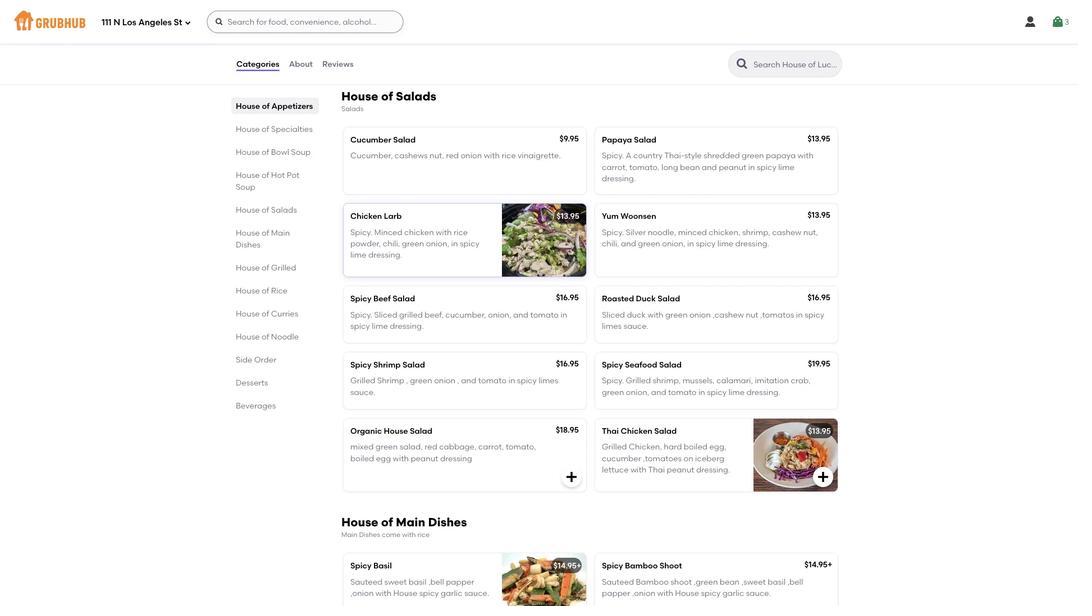 Task type: describe. For each thing, give the bounding box(es) containing it.
minced
[[679, 227, 707, 237]]

hard
[[664, 443, 682, 452]]

house of hot pot soup tab
[[236, 169, 315, 193]]

in inside grilled shrimp , green onion , and tomato in spicy limes sauce.
[[509, 376, 516, 386]]

green inside mixed green salad, red cabbage, carrot, tomato, boiled egg with peanut dressing
[[376, 443, 398, 452]]

country
[[634, 151, 663, 161]]

spicy inside spicy. grilled shrimp, mussels, calamari, imitation crab, green onion, and tomato in spicy lime dressing.
[[708, 388, 727, 397]]

of for house of salads
[[262, 205, 269, 215]]

svg image inside 3 button
[[1052, 15, 1065, 29]]

salad for shrimp
[[403, 360, 425, 370]]

of for house of bowl soup
[[262, 147, 269, 157]]

1 vertical spatial svg image
[[565, 471, 579, 484]]

0 horizontal spatial +
[[577, 562, 582, 571]]

yum woonsen
[[602, 212, 657, 221]]

bamboo for spicy
[[625, 562, 658, 571]]

desserts
[[236, 378, 268, 388]]

dressing. inside grilled chicken, hard boiled egg, cucumber ,tomatoes on iceberg lettuce with thai peanut dressing.
[[697, 465, 731, 475]]

sliced inside spicy. sliced grilled beef, cucumber, onion, and tomato in spicy lime dressing.
[[375, 310, 398, 320]]

peanut inside spicy. a country thai-style shredded green papaya with carrot, tomato, long bean and peanut in spicy lime dressing.
[[719, 162, 747, 172]]

come
[[382, 531, 401, 540]]

main for house of main dishes main dishes come with rice
[[396, 516, 426, 530]]

green inside spicy. grilled shrimp, mussels, calamari, imitation crab, green onion, and tomato in spicy lime dressing.
[[602, 388, 625, 397]]

on
[[684, 454, 694, 464]]

sauce. inside sliced duck with green onion ,cashew nut ,tomatos in spicy limes sauce.
[[624, 321, 649, 331]]

house for house of main dishes
[[236, 228, 260, 238]]

sauce. inside sauteed bamboo shoot ,green bean ,sweet basil ,bell papper ,onion with house spicy garlic sauce.
[[747, 589, 772, 599]]

veggie
[[419, 28, 445, 37]]

,bell inside sauteed sweet basil ,bell papper ,onion with house spicy garlic sauce.
[[429, 578, 444, 587]]

chili, inside spicy. minced chicken with rice powder, chili, green onion, in spicy lime dressing.
[[383, 239, 400, 248]]

house inside sauteed bamboo shoot ,green bean ,sweet basil ,bell papper ,onion with house spicy garlic sauce.
[[676, 589, 700, 599]]

papaya salad
[[602, 135, 657, 145]]

bamboo for sauteed
[[636, 578, 669, 587]]

spicy basil image
[[502, 554, 587, 607]]

dressing
[[440, 454, 472, 464]]

nut, inside spicy. silver noodle, minced chicken, shrimp, cashew nut, chili, and green onion, in spicy lime dressing.
[[804, 227, 819, 237]]

salad for seafood
[[660, 360, 682, 370]]

categories
[[237, 59, 280, 69]]

0 vertical spatial rice
[[502, 151, 516, 161]]

peanut inside grilled chicken, hard boiled egg, cucumber ,tomatoes on iceberg lettuce with thai peanut dressing.
[[667, 465, 695, 475]]

111
[[102, 17, 112, 28]]

noodle
[[271, 332, 299, 342]]

0 horizontal spatial $14.95 +
[[554, 562, 582, 571]]

house of grilled
[[236, 263, 296, 273]]

papper inside sauteed sweet basil ,bell papper ,onion with house spicy garlic sauce.
[[446, 578, 475, 587]]

cashews
[[395, 151, 428, 161]]

seafood
[[625, 360, 658, 370]]

chicken
[[405, 227, 434, 237]]

desserts tab
[[236, 377, 315, 389]]

mussels,
[[683, 376, 715, 386]]

dressing. inside spicy. grilled shrimp, mussels, calamari, imitation crab, green onion, and tomato in spicy lime dressing.
[[747, 388, 781, 397]]

in inside spicy. grilled shrimp, mussels, calamari, imitation crab, green onion, and tomato in spicy lime dressing.
[[699, 388, 706, 397]]

house of rice
[[236, 286, 288, 296]]

los
[[122, 17, 136, 28]]

green inside sliced duck with green onion ,cashew nut ,tomatos in spicy limes sauce.
[[666, 310, 688, 320]]

,tomatos
[[761, 310, 795, 320]]

3
[[1065, 17, 1070, 27]]

shrimp, inside spicy. silver noodle, minced chicken, shrimp, cashew nut, chili, and green onion, in spicy lime dressing.
[[743, 227, 771, 237]]

of for house of main dishes
[[262, 228, 269, 238]]

cashew
[[773, 227, 802, 237]]

house of hot pot soup
[[236, 170, 300, 192]]

onion for with
[[461, 151, 482, 161]]

green inside grilled shrimp , green onion , and tomato in spicy limes sauce.
[[410, 376, 433, 386]]

a
[[626, 151, 632, 161]]

grilled shrimp , green onion , and tomato in spicy limes sauce.
[[351, 376, 559, 397]]

1 horizontal spatial chicken
[[621, 427, 653, 436]]

long
[[662, 162, 679, 172]]

and inside grilled shrimp , green onion , and tomato in spicy limes sauce.
[[462, 376, 477, 386]]

shrimp for salad
[[374, 360, 401, 370]]

with inside sliced duck with green onion ,cashew nut ,tomatos in spicy limes sauce.
[[648, 310, 664, 320]]

rice
[[271, 286, 288, 296]]

house of noodle tab
[[236, 331, 315, 343]]

spicy. for spicy. sliced grilled beef, cucumber, onion, and tomato in spicy lime dressing.
[[351, 310, 373, 320]]

sauce. inside grilled shrimp , green onion , and tomato in spicy limes sauce.
[[351, 388, 376, 397]]

beverages tab
[[236, 400, 315, 412]]

spicy inside spicy. minced chicken with rice powder, chili, green onion, in spicy lime dressing.
[[460, 239, 480, 248]]

of for house of curries
[[262, 309, 269, 319]]

house for house of main dishes main dishes come with rice
[[342, 516, 379, 530]]

with inside spicy. minced chicken with rice powder, chili, green onion, in spicy lime dressing.
[[436, 227, 452, 237]]

green inside spicy. a country thai-style shredded green papaya with carrot, tomato, long bean and peanut in spicy lime dressing.
[[742, 151, 765, 161]]

lime inside spicy. minced chicken with rice powder, chili, green onion, in spicy lime dressing.
[[351, 250, 367, 260]]

with inside mixed green salad, red cabbage, carrot, tomato, boiled egg with peanut dressing
[[393, 454, 409, 464]]

of for house of grilled
[[262, 263, 269, 273]]

house of main dishes
[[236, 228, 290, 250]]

hot
[[271, 170, 285, 180]]

shredded
[[704, 151, 741, 161]]

silver
[[626, 227, 646, 237]]

spicy inside sliced duck with green onion ,cashew nut ,tomatos in spicy limes sauce.
[[805, 310, 825, 320]]

Search House of Luck Thai BBQ search field
[[753, 59, 839, 70]]

house for house of hot pot soup
[[236, 170, 260, 180]]

in inside spicy. silver noodle, minced chicken, shrimp, cashew nut, chili, and green onion, in spicy lime dressing.
[[688, 239, 695, 248]]

limes for grilled shrimp , green onion , and tomato in spicy limes sauce.
[[539, 376, 559, 386]]

with inside spicy. a country thai-style shredded green papaya with carrot, tomato, long bean and peanut in spicy lime dressing.
[[798, 151, 814, 161]]

spicy inside spicy. sliced grilled beef, cucumber, onion, and tomato in spicy lime dressing.
[[351, 321, 370, 331]]

roasted
[[602, 294, 635, 304]]

salad up country
[[634, 135, 657, 145]]

onion for ,cashew
[[690, 310, 711, 320]]

garlic inside sauteed bamboo shoot ,green bean ,sweet basil ,bell papper ,onion with house spicy garlic sauce.
[[723, 589, 745, 599]]

and inside spicy. sliced grilled beef, cucumber, onion, and tomato in spicy lime dressing.
[[514, 310, 529, 320]]

bowl
[[271, 147, 289, 157]]

of for house of appetizers
[[262, 101, 270, 111]]

papper inside sauteed bamboo shoot ,green bean ,sweet basil ,bell papper ,onion with house spicy garlic sauce.
[[602, 589, 631, 599]]

cucumber, cashews nut, red onion with rice vinaigrette.
[[351, 151, 561, 161]]

reviews
[[323, 59, 354, 69]]

larb
[[384, 212, 402, 221]]

garlic inside sauteed sweet basil ,bell papper ,onion with house spicy garlic sauce.
[[441, 589, 463, 599]]

111 n los angeles st
[[102, 17, 182, 28]]

style
[[685, 151, 702, 161]]

$19.95
[[809, 359, 831, 369]]

thai chicken salad
[[602, 427, 677, 436]]

grilled
[[400, 310, 423, 320]]

onion, inside spicy. silver noodle, minced chicken, shrimp, cashew nut, chili, and green onion, in spicy lime dressing.
[[663, 239, 686, 248]]

house of main dishes main dishes come with rice
[[342, 516, 467, 540]]

with inside sauteed sweet basil ,bell papper ,onion with house spicy garlic sauce.
[[376, 589, 392, 599]]

in inside spicy. sliced grilled beef, cucumber, onion, and tomato in spicy lime dressing.
[[561, 310, 568, 320]]

spicy inside sauteed sweet basil ,bell papper ,onion with house spicy garlic sauce.
[[420, 589, 439, 599]]

,onion inside sauteed bamboo shoot ,green bean ,sweet basil ,bell papper ,onion with house spicy garlic sauce.
[[633, 589, 656, 599]]

main navigation navigation
[[0, 0, 1079, 44]]

carrot, inside mixed green salad, red cabbage, carrot, tomato, boiled egg with peanut dressing
[[479, 443, 504, 452]]

beef,
[[425, 310, 444, 320]]

powder,
[[351, 239, 381, 248]]

basil inside sauteed bamboo shoot ,green bean ,sweet basil ,bell papper ,onion with house spicy garlic sauce.
[[768, 578, 786, 587]]

mixed inside 'mixed veggie ,shitake mushroom,tofu in veggie soup.'
[[351, 16, 373, 26]]

hp-
[[351, 1, 365, 10]]

rice inside spicy. minced chicken with rice powder, chili, green onion, in spicy lime dressing.
[[454, 227, 468, 237]]

tomato for onion,
[[531, 310, 559, 320]]

house of curries
[[236, 309, 299, 319]]

sauce. inside sauteed sweet basil ,bell papper ,onion with house spicy garlic sauce.
[[465, 589, 490, 599]]

spicy inside spicy. silver noodle, minced chicken, shrimp, cashew nut, chili, and green onion, in spicy lime dressing.
[[696, 239, 716, 248]]

specialties
[[271, 124, 313, 134]]

spicy. for spicy. a country thai-style shredded green papaya with carrot, tomato, long bean and peanut in spicy lime dressing.
[[602, 151, 624, 161]]

calamari,
[[717, 376, 754, 386]]

and inside spicy. a country thai-style shredded green papaya with carrot, tomato, long bean and peanut in spicy lime dressing.
[[702, 162, 717, 172]]

boiled inside grilled chicken, hard boiled egg, cucumber ,tomatoes on iceberg lettuce with thai peanut dressing.
[[684, 443, 708, 452]]

beef
[[374, 294, 391, 304]]

lettuce
[[602, 465, 629, 475]]

sauteed sweet basil ,bell papper ,onion with house spicy garlic sauce.
[[351, 578, 490, 599]]

house of main dishes tab
[[236, 227, 315, 251]]

grilled chicken, hard boiled egg, cucumber ,tomatoes on iceberg lettuce with thai peanut dressing.
[[602, 443, 731, 475]]

1 horizontal spatial $14.95
[[805, 561, 828, 570]]

papaya
[[602, 135, 633, 145]]

pot
[[287, 170, 300, 180]]

lime inside spicy. silver noodle, minced chicken, shrimp, cashew nut, chili, and green onion, in spicy lime dressing.
[[718, 239, 734, 248]]

egg,
[[710, 443, 727, 452]]

soup.
[[446, 28, 467, 37]]

salad for chicken
[[655, 427, 677, 436]]

spicy for spicy beef salad
[[351, 294, 372, 304]]

of for house of salads salads
[[381, 89, 393, 103]]

house for house of curries
[[236, 309, 260, 319]]

onion, inside spicy. minced chicken with rice powder, chili, green onion, in spicy lime dressing.
[[426, 239, 450, 248]]

spicy. sliced grilled beef, cucumber, onion, and tomato in spicy lime dressing.
[[351, 310, 568, 331]]

rice inside house of main dishes main dishes come with rice
[[418, 531, 430, 540]]

bean inside spicy. a country thai-style shredded green papaya with carrot, tomato, long bean and peanut in spicy lime dressing.
[[681, 162, 700, 172]]

spicy inside spicy. a country thai-style shredded green papaya with carrot, tomato, long bean and peanut in spicy lime dressing.
[[757, 162, 777, 172]]

,bell inside sauteed bamboo shoot ,green bean ,sweet basil ,bell papper ,onion with house spicy garlic sauce.
[[788, 578, 804, 587]]

grilled inside grilled shrimp , green onion , and tomato in spicy limes sauce.
[[351, 376, 376, 386]]

house for house of specialties
[[236, 124, 260, 134]]

roasted duck salad
[[602, 294, 681, 304]]

spicy. a country thai-style shredded green papaya with carrot, tomato, long bean and peanut in spicy lime dressing.
[[602, 151, 814, 183]]

spicy. grilled shrimp, mussels, calamari, imitation crab, green onion, and tomato in spicy lime dressing.
[[602, 376, 811, 397]]

red for cabbage,
[[425, 443, 438, 452]]

$9.95
[[560, 134, 579, 144]]

house of specialties
[[236, 124, 313, 134]]

house of appetizers tab
[[236, 100, 315, 112]]

spicy. silver noodle, minced chicken, shrimp, cashew nut, chili, and green onion, in spicy lime dressing.
[[602, 227, 819, 248]]

onion, inside spicy. sliced grilled beef, cucumber, onion, and tomato in spicy lime dressing.
[[488, 310, 512, 320]]

with inside grilled chicken, hard boiled egg, cucumber ,tomatoes on iceberg lettuce with thai peanut dressing.
[[631, 465, 647, 475]]

grilled inside house of grilled tab
[[271, 263, 296, 273]]

dressing. inside spicy. sliced grilled beef, cucumber, onion, and tomato in spicy lime dressing.
[[390, 321, 424, 331]]

,onion inside sauteed sweet basil ,bell papper ,onion with house spicy garlic sauce.
[[351, 589, 374, 599]]

soup for house of bowl soup
[[291, 147, 311, 157]]

0 horizontal spatial $14.95
[[554, 562, 577, 571]]

$18.95
[[556, 426, 579, 435]]

dressing. inside spicy. a country thai-style shredded green papaya with carrot, tomato, long bean and peanut in spicy lime dressing.
[[602, 174, 636, 183]]

salads for house of salads
[[271, 205, 297, 215]]

sauteed bamboo shoot ,green bean ,sweet basil ,bell papper ,onion with house spicy garlic sauce.
[[602, 578, 804, 599]]

salad for duck
[[658, 294, 681, 304]]

tomato for ,
[[479, 376, 507, 386]]

egg
[[376, 454, 391, 464]]

spicy inside sauteed bamboo shoot ,green bean ,sweet basil ,bell papper ,onion with house spicy garlic sauce.
[[702, 589, 721, 599]]

of for house of main dishes main dishes come with rice
[[381, 516, 393, 530]]

dishes for house of main dishes
[[236, 240, 261, 250]]

house inside sauteed sweet basil ,bell papper ,onion with house spicy garlic sauce.
[[394, 589, 418, 599]]

in inside 'mixed veggie ,shitake mushroom,tofu in veggie soup.'
[[410, 28, 417, 37]]

dressing. inside spicy. silver noodle, minced chicken, shrimp, cashew nut, chili, and green onion, in spicy lime dressing.
[[736, 239, 770, 248]]

with inside sauteed bamboo shoot ,green bean ,sweet basil ,bell papper ,onion with house spicy garlic sauce.
[[658, 589, 674, 599]]

grilled inside spicy. grilled shrimp, mussels, calamari, imitation crab, green onion, and tomato in spicy lime dressing.
[[626, 376, 651, 386]]

sauteed for bamboo
[[602, 578, 635, 587]]

house of specialties tab
[[236, 123, 315, 135]]

chicken larb
[[351, 212, 402, 221]]

thai-
[[665, 151, 685, 161]]

lime inside spicy. sliced grilled beef, cucumber, onion, and tomato in spicy lime dressing.
[[372, 321, 388, 331]]



Task type: locate. For each thing, give the bounding box(es) containing it.
sauteed down spicy basil
[[351, 578, 383, 587]]

2 horizontal spatial dishes
[[428, 516, 467, 530]]

house down shoot
[[676, 589, 700, 599]]

,shitake
[[403, 16, 433, 26]]

1 vertical spatial soup
[[291, 147, 311, 157]]

0 vertical spatial shrimp
[[374, 360, 401, 370]]

limes
[[602, 321, 622, 331], [539, 376, 559, 386]]

boiled inside mixed green salad, red cabbage, carrot, tomato, boiled egg with peanut dressing
[[351, 454, 374, 464]]

boiled down mixed
[[351, 454, 374, 464]]

house up spicy basil
[[342, 516, 379, 530]]

0 horizontal spatial tomato,
[[506, 443, 536, 452]]

basil
[[374, 562, 392, 571]]

thai inside grilled chicken, hard boiled egg, cucumber ,tomatoes on iceberg lettuce with thai peanut dressing.
[[649, 465, 665, 475]]

2 vertical spatial rice
[[418, 531, 430, 540]]

sauteed inside sauteed bamboo shoot ,green bean ,sweet basil ,bell papper ,onion with house spicy garlic sauce.
[[602, 578, 635, 587]]

dressing. down iceberg
[[697, 465, 731, 475]]

1 horizontal spatial salads
[[342, 105, 364, 113]]

house inside house of main dishes
[[236, 228, 260, 238]]

house
[[342, 89, 379, 103], [236, 101, 260, 111], [236, 124, 260, 134], [236, 147, 260, 157], [236, 170, 260, 180], [236, 205, 260, 215], [236, 228, 260, 238], [236, 263, 260, 273], [236, 286, 260, 296], [236, 309, 260, 319], [236, 332, 260, 342], [384, 427, 408, 436], [342, 516, 379, 530], [394, 589, 418, 599], [676, 589, 700, 599]]

2 ,onion from the left
[[633, 589, 656, 599]]

dressing. down powder,
[[369, 250, 403, 260]]

sauteed for basil
[[351, 578, 383, 587]]

2 horizontal spatial salads
[[396, 89, 437, 103]]

lime down papaya
[[779, 162, 795, 172]]

of up the house of specialties at top left
[[262, 101, 270, 111]]

1 vertical spatial boiled
[[351, 454, 374, 464]]

dishes inside house of main dishes
[[236, 240, 261, 250]]

house of salads
[[236, 205, 297, 215]]

+
[[828, 561, 833, 570], [577, 562, 582, 571]]

bean down style
[[681, 162, 700, 172]]

with right come
[[402, 531, 416, 540]]

1 vertical spatial papper
[[602, 589, 631, 599]]

1 horizontal spatial limes
[[602, 321, 622, 331]]

papaya
[[766, 151, 796, 161]]

house for house of rice
[[236, 286, 260, 296]]

house inside house of specialties tab
[[236, 124, 260, 134]]

mixed down hp- at the top left of the page
[[351, 16, 373, 26]]

limes for sliced duck with green onion ,cashew nut ,tomatos in spicy limes sauce.
[[602, 321, 622, 331]]

$16.95 for grilled shrimp , green onion , and tomato in spicy limes sauce.
[[556, 359, 579, 369]]

salad up the "hard"
[[655, 427, 677, 436]]

Search for food, convenience, alcohol... search field
[[207, 11, 404, 33]]

main
[[271, 228, 290, 238], [396, 516, 426, 530], [342, 531, 358, 540]]

1 horizontal spatial chili,
[[602, 239, 620, 248]]

salad up cashews
[[393, 135, 416, 145]]

chili, inside spicy. silver noodle, minced chicken, shrimp, cashew nut, chili, and green onion, in spicy lime dressing.
[[602, 239, 620, 248]]

0 horizontal spatial carrot,
[[479, 443, 504, 452]]

chili,
[[383, 239, 400, 248], [602, 239, 620, 248]]

1 vertical spatial shrimp
[[378, 376, 405, 386]]

of for house of specialties
[[262, 124, 269, 134]]

house of salads salads
[[342, 89, 437, 113]]

of for house of noodle
[[262, 332, 269, 342]]

in
[[410, 28, 417, 37], [749, 162, 756, 172], [452, 239, 458, 248], [688, 239, 695, 248], [561, 310, 568, 320], [797, 310, 803, 320], [509, 376, 516, 386], [699, 388, 706, 397]]

chicken,
[[709, 227, 741, 237]]

of up house of bowl soup
[[262, 124, 269, 134]]

salad right seafood
[[660, 360, 682, 370]]

main inside house of main dishes
[[271, 228, 290, 238]]

house of noodle
[[236, 332, 299, 342]]

1 horizontal spatial $14.95 +
[[805, 561, 833, 570]]

rice right come
[[418, 531, 430, 540]]

of up come
[[381, 516, 393, 530]]

house left the bowl
[[236, 147, 260, 157]]

side
[[236, 355, 253, 365]]

red right salad,
[[425, 443, 438, 452]]

1 vertical spatial main
[[396, 516, 426, 530]]

of inside house of salads salads
[[381, 89, 393, 103]]

of left the bowl
[[262, 147, 269, 157]]

bean inside sauteed bamboo shoot ,green bean ,sweet basil ,bell papper ,onion with house spicy garlic sauce.
[[720, 578, 740, 587]]

dishes for house of main dishes main dishes come with rice
[[428, 516, 467, 530]]

house down house of salads
[[236, 228, 260, 238]]

house down sweet
[[394, 589, 418, 599]]

0 horizontal spatial rice
[[418, 531, 430, 540]]

lime down the 'calamari,'
[[729, 388, 745, 397]]

house left hot
[[236, 170, 260, 180]]

duck
[[627, 310, 646, 320]]

1 horizontal spatial garlic
[[723, 589, 745, 599]]

0 horizontal spatial nut,
[[430, 151, 445, 161]]

shrimp inside grilled shrimp , green onion , and tomato in spicy limes sauce.
[[378, 376, 405, 386]]

lime down powder,
[[351, 250, 367, 260]]

2 chili, from the left
[[602, 239, 620, 248]]

1 horizontal spatial rice
[[454, 227, 468, 237]]

0 vertical spatial shrimp,
[[743, 227, 771, 237]]

search icon image
[[736, 57, 750, 71]]

spicy. for spicy. grilled shrimp, mussels, calamari, imitation crab, green onion, and tomato in spicy lime dressing.
[[602, 376, 624, 386]]

side order tab
[[236, 354, 315, 366]]

salad right duck
[[658, 294, 681, 304]]

house up the house of specialties at top left
[[236, 101, 260, 111]]

with left vinaigrette.
[[484, 151, 500, 161]]

0 horizontal spatial peanut
[[411, 454, 439, 464]]

shoot
[[660, 562, 683, 571]]

1 horizontal spatial sauteed
[[602, 578, 635, 587]]

1 vertical spatial tomato
[[479, 376, 507, 386]]

green down chicken
[[402, 239, 424, 248]]

lime inside spicy. a country thai-style shredded green papaya with carrot, tomato, long bean and peanut in spicy lime dressing.
[[779, 162, 795, 172]]

duck
[[636, 294, 656, 304]]

0 horizontal spatial red
[[425, 443, 438, 452]]

0 horizontal spatial ,
[[406, 376, 408, 386]]

yum
[[602, 212, 619, 221]]

mushroom,tofu
[[351, 28, 409, 37]]

shrimp, inside spicy. grilled shrimp, mussels, calamari, imitation crab, green onion, and tomato in spicy lime dressing.
[[653, 376, 681, 386]]

0 vertical spatial red
[[446, 151, 459, 161]]

of down house of hot pot soup
[[262, 205, 269, 215]]

onion, right the cucumber,
[[488, 310, 512, 320]]

1 vertical spatial salads
[[342, 105, 364, 113]]

2 sauteed from the left
[[602, 578, 635, 587]]

main down house of salads tab
[[271, 228, 290, 238]]

1 vertical spatial red
[[425, 443, 438, 452]]

house inside house of noodle tab
[[236, 332, 260, 342]]

hp- mixed vegetable soup
[[351, 1, 453, 10]]

soup
[[434, 1, 453, 10], [291, 147, 311, 157], [236, 182, 256, 192]]

1 horizontal spatial tomato,
[[630, 162, 660, 172]]

0 horizontal spatial ,bell
[[429, 578, 444, 587]]

rice right chicken
[[454, 227, 468, 237]]

of left hot
[[262, 170, 269, 180]]

1 vertical spatial rice
[[454, 227, 468, 237]]

carrot, right cabbage,
[[479, 443, 504, 452]]

1 horizontal spatial ,onion
[[633, 589, 656, 599]]

peanut
[[719, 162, 747, 172], [411, 454, 439, 464], [667, 465, 695, 475]]

tomato inside spicy. grilled shrimp, mussels, calamari, imitation crab, green onion, and tomato in spicy lime dressing.
[[669, 388, 697, 397]]

0 vertical spatial svg image
[[1052, 15, 1065, 29]]

1 horizontal spatial thai
[[649, 465, 665, 475]]

chicken,
[[629, 443, 663, 452]]

0 horizontal spatial salads
[[271, 205, 297, 215]]

spicy. inside spicy. sliced grilled beef, cucumber, onion, and tomato in spicy lime dressing.
[[351, 310, 373, 320]]

1 vertical spatial onion
[[690, 310, 711, 320]]

basil
[[409, 578, 427, 587], [768, 578, 786, 587]]

0 horizontal spatial chicken
[[351, 212, 382, 221]]

1 ,bell from the left
[[429, 578, 444, 587]]

peanut down shredded
[[719, 162, 747, 172]]

1 horizontal spatial shrimp,
[[743, 227, 771, 237]]

house for house of salads salads
[[342, 89, 379, 103]]

house up the house of rice
[[236, 263, 260, 273]]

1 garlic from the left
[[441, 589, 463, 599]]

shrimp for ,
[[378, 376, 405, 386]]

red inside mixed green salad, red cabbage, carrot, tomato, boiled egg with peanut dressing
[[425, 443, 438, 452]]

1 basil from the left
[[409, 578, 427, 587]]

salad up grilled
[[393, 294, 415, 304]]

2 horizontal spatial peanut
[[719, 162, 747, 172]]

1 chili, from the left
[[383, 239, 400, 248]]

carrot, down a in the top right of the page
[[602, 162, 628, 172]]

spicy. down spicy seafood salad
[[602, 376, 624, 386]]

2 sliced from the left
[[602, 310, 625, 320]]

spicy. down spicy beef salad
[[351, 310, 373, 320]]

2 vertical spatial dishes
[[359, 531, 380, 540]]

2 horizontal spatial rice
[[502, 151, 516, 161]]

organic house salad
[[351, 427, 433, 436]]

thai chicken salad image
[[754, 419, 838, 492]]

of up the house of rice
[[262, 263, 269, 273]]

house inside house of grilled tab
[[236, 263, 260, 273]]

$16.95 for sliced duck with green onion ,cashew nut ,tomatos in spicy limes sauce.
[[808, 293, 831, 303]]

peanut inside mixed green salad, red cabbage, carrot, tomato, boiled egg with peanut dressing
[[411, 454, 439, 464]]

nut, right cashews
[[430, 151, 445, 161]]

chicken up the chicken,
[[621, 427, 653, 436]]

tomato inside grilled shrimp , green onion , and tomato in spicy limes sauce.
[[479, 376, 507, 386]]

red
[[446, 151, 459, 161], [425, 443, 438, 452]]

grilled
[[271, 263, 296, 273], [351, 376, 376, 386], [626, 376, 651, 386], [602, 443, 627, 452]]

house inside house of hot pot soup
[[236, 170, 260, 180]]

house of salads tab
[[236, 204, 315, 216]]

and inside spicy. grilled shrimp, mussels, calamari, imitation crab, green onion, and tomato in spicy lime dressing.
[[652, 388, 667, 397]]

dressing. down chicken,
[[736, 239, 770, 248]]

house up house of main dishes
[[236, 205, 260, 215]]

green down roasted duck salad
[[666, 310, 688, 320]]

salads up cucumber
[[342, 105, 364, 113]]

2 vertical spatial main
[[342, 531, 358, 540]]

0 vertical spatial tomato
[[531, 310, 559, 320]]

spicy inside grilled shrimp , green onion , and tomato in spicy limes sauce.
[[517, 376, 537, 386]]

order
[[254, 355, 277, 365]]

cucumber
[[602, 454, 642, 464]]

house up side
[[236, 332, 260, 342]]

of down house of salads
[[262, 228, 269, 238]]

house for house of salads
[[236, 205, 260, 215]]

limes down roasted
[[602, 321, 622, 331]]

in inside spicy. a country thai-style shredded green papaya with carrot, tomato, long bean and peanut in spicy lime dressing.
[[749, 162, 756, 172]]

of up cucumber salad
[[381, 89, 393, 103]]

2 basil from the left
[[768, 578, 786, 587]]

0 vertical spatial thai
[[602, 427, 619, 436]]

house inside house of salads tab
[[236, 205, 260, 215]]

shrimp, down spicy seafood salad
[[653, 376, 681, 386]]

chicken larb image
[[502, 204, 587, 277]]

tomato inside spicy. sliced grilled beef, cucumber, onion, and tomato in spicy lime dressing.
[[531, 310, 559, 320]]

chili, down minced
[[383, 239, 400, 248]]

vegetable
[[392, 1, 432, 10]]

1 , from the left
[[406, 376, 408, 386]]

0 horizontal spatial basil
[[409, 578, 427, 587]]

spicy shrimp salad
[[351, 360, 425, 370]]

mixed up "veggie"
[[367, 1, 390, 10]]

boiled
[[684, 443, 708, 452], [351, 454, 374, 464]]

house of appetizers
[[236, 101, 313, 111]]

house inside house of salads salads
[[342, 89, 379, 103]]

0 horizontal spatial tomato
[[479, 376, 507, 386]]

green left papaya
[[742, 151, 765, 161]]

onion for ,
[[434, 376, 456, 386]]

crab,
[[791, 376, 811, 386]]

0 vertical spatial bamboo
[[625, 562, 658, 571]]

1 vertical spatial shrimp,
[[653, 376, 681, 386]]

1 horizontal spatial red
[[446, 151, 459, 161]]

with down salad,
[[393, 454, 409, 464]]

2 garlic from the left
[[723, 589, 745, 599]]

house inside house of rice tab
[[236, 286, 260, 296]]

sweet
[[385, 578, 407, 587]]

2 horizontal spatial soup
[[434, 1, 453, 10]]

house up salad,
[[384, 427, 408, 436]]

1 sauteed from the left
[[351, 578, 383, 587]]

thai
[[602, 427, 619, 436], [649, 465, 665, 475]]

0 vertical spatial papper
[[446, 578, 475, 587]]

0 vertical spatial peanut
[[719, 162, 747, 172]]

bamboo
[[625, 562, 658, 571], [636, 578, 669, 587]]

with down duck
[[648, 310, 664, 320]]

onion, down chicken
[[426, 239, 450, 248]]

tomato,
[[630, 162, 660, 172], [506, 443, 536, 452]]

1 horizontal spatial boiled
[[684, 443, 708, 452]]

1 vertical spatial carrot,
[[479, 443, 504, 452]]

0 vertical spatial limes
[[602, 321, 622, 331]]

spicy. up powder,
[[351, 227, 373, 237]]

spicy. inside spicy. silver noodle, minced chicken, shrimp, cashew nut, chili, and green onion, in spicy lime dressing.
[[602, 227, 624, 237]]

0 horizontal spatial sauteed
[[351, 578, 383, 587]]

spicy
[[757, 162, 777, 172], [460, 239, 480, 248], [696, 239, 716, 248], [805, 310, 825, 320], [351, 321, 370, 331], [517, 376, 537, 386], [708, 388, 727, 397], [420, 589, 439, 599], [702, 589, 721, 599]]

salad,
[[400, 443, 423, 452]]

1 vertical spatial bamboo
[[636, 578, 669, 587]]

appetizers
[[272, 101, 313, 111]]

sauteed inside sauteed sweet basil ,bell papper ,onion with house spicy garlic sauce.
[[351, 578, 383, 587]]

bamboo left shoot
[[625, 562, 658, 571]]

spicy. inside spicy. grilled shrimp, mussels, calamari, imitation crab, green onion, and tomato in spicy lime dressing.
[[602, 376, 624, 386]]

svg image
[[1052, 15, 1065, 29], [565, 471, 579, 484]]

green
[[742, 151, 765, 161], [402, 239, 424, 248], [639, 239, 661, 248], [666, 310, 688, 320], [410, 376, 433, 386], [602, 388, 625, 397], [376, 443, 398, 452]]

of left rice
[[262, 286, 269, 296]]

,onion
[[351, 589, 374, 599], [633, 589, 656, 599]]

2 , from the left
[[458, 376, 460, 386]]

spicy. for spicy. minced chicken with rice powder, chili, green onion, in spicy lime dressing.
[[351, 227, 373, 237]]

1 horizontal spatial papper
[[602, 589, 631, 599]]

0 vertical spatial main
[[271, 228, 290, 238]]

onion inside sliced duck with green onion ,cashew nut ,tomatos in spicy limes sauce.
[[690, 310, 711, 320]]

0 horizontal spatial svg image
[[565, 471, 579, 484]]

house for house of bowl soup
[[236, 147, 260, 157]]

bean
[[681, 162, 700, 172], [720, 578, 740, 587]]

organic
[[351, 427, 382, 436]]

shrimp
[[374, 360, 401, 370], [378, 376, 405, 386]]

peanut down salad,
[[411, 454, 439, 464]]

beverages
[[236, 401, 276, 411]]

hp- mixed vegetable soup image
[[502, 0, 587, 66]]

house for house of grilled
[[236, 263, 260, 273]]

soup for hp- mixed vegetable soup
[[434, 1, 453, 10]]

house of grilled tab
[[236, 262, 315, 274]]

house inside house of main dishes main dishes come with rice
[[342, 516, 379, 530]]

reviews button
[[322, 44, 354, 84]]

1 horizontal spatial dishes
[[359, 531, 380, 540]]

1 horizontal spatial carrot,
[[602, 162, 628, 172]]

1 horizontal spatial basil
[[768, 578, 786, 587]]

with
[[484, 151, 500, 161], [798, 151, 814, 161], [436, 227, 452, 237], [648, 310, 664, 320], [393, 454, 409, 464], [631, 465, 647, 475], [402, 531, 416, 540], [376, 589, 392, 599], [658, 589, 674, 599]]

cabbage,
[[440, 443, 477, 452]]

side order
[[236, 355, 277, 365]]

1 sliced from the left
[[375, 310, 398, 320]]

dressing. down grilled
[[390, 321, 424, 331]]

,bell
[[429, 578, 444, 587], [788, 578, 804, 587]]

salad for house
[[410, 427, 433, 436]]

salad for beef
[[393, 294, 415, 304]]

svg image
[[1024, 15, 1038, 29], [215, 17, 224, 26], [185, 19, 191, 26], [817, 471, 831, 484]]

soup up house of salads
[[236, 182, 256, 192]]

main up spicy basil
[[342, 531, 358, 540]]

green inside spicy. minced chicken with rice powder, chili, green onion, in spicy lime dressing.
[[402, 239, 424, 248]]

house of bowl soup
[[236, 147, 311, 157]]

1 vertical spatial mixed
[[351, 16, 373, 26]]

green down spicy seafood salad
[[602, 388, 625, 397]]

about
[[289, 59, 313, 69]]

0 vertical spatial chicken
[[351, 212, 382, 221]]

main up come
[[396, 516, 426, 530]]

of for house of rice
[[262, 286, 269, 296]]

green inside spicy. silver noodle, minced chicken, shrimp, cashew nut, chili, and green onion, in spicy lime dressing.
[[639, 239, 661, 248]]

shrimp down spicy shrimp salad
[[378, 376, 405, 386]]

0 vertical spatial mixed
[[367, 1, 390, 10]]

0 horizontal spatial bean
[[681, 162, 700, 172]]

house inside house of bowl soup tab
[[236, 147, 260, 157]]

house for house of noodle
[[236, 332, 260, 342]]

minced
[[375, 227, 403, 237]]

spicy. for spicy. silver noodle, minced chicken, shrimp, cashew nut, chili, and green onion, in spicy lime dressing.
[[602, 227, 624, 237]]

thai down ,tomatoes
[[649, 465, 665, 475]]

and inside spicy. silver noodle, minced chicken, shrimp, cashew nut, chili, and green onion, in spicy lime dressing.
[[622, 239, 637, 248]]

shoot
[[671, 578, 692, 587]]

0 horizontal spatial boiled
[[351, 454, 374, 464]]

green down spicy shrimp salad
[[410, 376, 433, 386]]

house of rice tab
[[236, 285, 315, 297]]

cucumber salad
[[351, 135, 416, 145]]

grilled down seafood
[[626, 376, 651, 386]]

2 vertical spatial tomato
[[669, 388, 697, 397]]

in inside sliced duck with green onion ,cashew nut ,tomatos in spicy limes sauce.
[[797, 310, 803, 320]]

0 horizontal spatial shrimp,
[[653, 376, 681, 386]]

of left noodle
[[262, 332, 269, 342]]

with down cucumber in the bottom right of the page
[[631, 465, 647, 475]]

1 horizontal spatial tomato
[[531, 310, 559, 320]]

1 vertical spatial dishes
[[428, 516, 467, 530]]

spicy bamboo shoot
[[602, 562, 683, 571]]

house down house of grilled
[[236, 286, 260, 296]]

0 horizontal spatial papper
[[446, 578, 475, 587]]

chicken left the larb
[[351, 212, 382, 221]]

0 horizontal spatial main
[[271, 228, 290, 238]]

lime down chicken,
[[718, 239, 734, 248]]

veggie
[[375, 16, 401, 26]]

chili, down yum
[[602, 239, 620, 248]]

2 vertical spatial onion
[[434, 376, 456, 386]]

dressing. down a in the top right of the page
[[602, 174, 636, 183]]

,cashew
[[713, 310, 745, 320]]

nut
[[746, 310, 759, 320]]

rice left vinaigrette.
[[502, 151, 516, 161]]

2 ,bell from the left
[[788, 578, 804, 587]]

with right chicken
[[436, 227, 452, 237]]

1 vertical spatial nut,
[[804, 227, 819, 237]]

spicy. inside spicy. a country thai-style shredded green papaya with carrot, tomato, long bean and peanut in spicy lime dressing.
[[602, 151, 624, 161]]

spicy for spicy shrimp salad
[[351, 360, 372, 370]]

house of curries tab
[[236, 308, 315, 320]]

red for onion
[[446, 151, 459, 161]]

bamboo down spicy bamboo shoot
[[636, 578, 669, 587]]

carrot, inside spicy. a country thai-style shredded green papaya with carrot, tomato, long bean and peanut in spicy lime dressing.
[[602, 162, 628, 172]]

woonsen
[[621, 212, 657, 221]]

0 horizontal spatial onion
[[434, 376, 456, 386]]

grilled up rice
[[271, 263, 296, 273]]

carrot,
[[602, 162, 628, 172], [479, 443, 504, 452]]

limes up $18.95
[[539, 376, 559, 386]]

boiled up on
[[684, 443, 708, 452]]

,onion down spicy basil
[[351, 589, 374, 599]]

0 horizontal spatial dishes
[[236, 240, 261, 250]]

,bell right sweet
[[429, 578, 444, 587]]

,tomatoes
[[644, 454, 682, 464]]

about button
[[289, 44, 314, 84]]

spicy for spicy bamboo shoot
[[602, 562, 624, 571]]

of left curries
[[262, 309, 269, 319]]

limes inside grilled shrimp , green onion , and tomato in spicy limes sauce.
[[539, 376, 559, 386]]

spicy.
[[602, 151, 624, 161], [351, 227, 373, 237], [602, 227, 624, 237], [351, 310, 373, 320], [602, 376, 624, 386]]

of inside house of hot pot soup
[[262, 170, 269, 180]]

dressing. inside spicy. minced chicken with rice powder, chili, green onion, in spicy lime dressing.
[[369, 250, 403, 260]]

0 vertical spatial soup
[[434, 1, 453, 10]]

onion, down noodle,
[[663, 239, 686, 248]]

sliced duck with green onion ,cashew nut ,tomatos in spicy limes sauce.
[[602, 310, 825, 331]]

main for house of main dishes
[[271, 228, 290, 238]]

1 horizontal spatial peanut
[[667, 465, 695, 475]]

salads for house of salads salads
[[396, 89, 437, 103]]

,sweet
[[742, 578, 766, 587]]

with inside house of main dishes main dishes come with rice
[[402, 531, 416, 540]]

nut, right cashew
[[804, 227, 819, 237]]

0 vertical spatial dishes
[[236, 240, 261, 250]]

house of bowl soup tab
[[236, 146, 315, 158]]

salads inside house of salads tab
[[271, 205, 297, 215]]

angeles
[[138, 17, 172, 28]]

shrimp down grilled
[[374, 360, 401, 370]]

,green
[[694, 578, 718, 587]]

of
[[381, 89, 393, 103], [262, 101, 270, 111], [262, 124, 269, 134], [262, 147, 269, 157], [262, 170, 269, 180], [262, 205, 269, 215], [262, 228, 269, 238], [262, 263, 269, 273], [262, 286, 269, 296], [262, 309, 269, 319], [262, 332, 269, 342], [381, 516, 393, 530]]

basil inside sauteed sweet basil ,bell papper ,onion with house spicy garlic sauce.
[[409, 578, 427, 587]]

2 horizontal spatial main
[[396, 516, 426, 530]]

grilled inside grilled chicken, hard boiled egg, cucumber ,tomatoes on iceberg lettuce with thai peanut dressing.
[[602, 443, 627, 452]]

0 horizontal spatial garlic
[[441, 589, 463, 599]]

soup right the bowl
[[291, 147, 311, 157]]

0 horizontal spatial thai
[[602, 427, 619, 436]]

1 horizontal spatial main
[[342, 531, 358, 540]]

sliced inside sliced duck with green onion ,cashew nut ,tomatos in spicy limes sauce.
[[602, 310, 625, 320]]

2 horizontal spatial onion
[[690, 310, 711, 320]]

soup up veggie
[[434, 1, 453, 10]]

house for house of appetizers
[[236, 101, 260, 111]]

curries
[[271, 309, 299, 319]]

spicy for spicy seafood salad
[[602, 360, 624, 370]]

spicy. minced chicken with rice powder, chili, green onion, in spicy lime dressing.
[[351, 227, 480, 260]]

0 horizontal spatial chili,
[[383, 239, 400, 248]]

1 ,onion from the left
[[351, 589, 374, 599]]

sliced down spicy beef salad
[[375, 310, 398, 320]]

cucumber
[[351, 135, 392, 145]]

and
[[702, 162, 717, 172], [622, 239, 637, 248], [514, 310, 529, 320], [462, 376, 477, 386], [652, 388, 667, 397]]

house inside house of curries "tab"
[[236, 309, 260, 319]]

salads down house of hot pot soup 'tab'
[[271, 205, 297, 215]]

0 vertical spatial bean
[[681, 162, 700, 172]]

onion inside grilled shrimp , green onion , and tomato in spicy limes sauce.
[[434, 376, 456, 386]]

1 vertical spatial tomato,
[[506, 443, 536, 452]]

soup inside house of hot pot soup
[[236, 182, 256, 192]]

mixed
[[351, 443, 374, 452]]

of for house of hot pot soup
[[262, 170, 269, 180]]

salad up salad,
[[410, 427, 433, 436]]

1 horizontal spatial +
[[828, 561, 833, 570]]

onion, down seafood
[[626, 388, 650, 397]]

0 horizontal spatial ,onion
[[351, 589, 374, 599]]

$16.95 for spicy. sliced grilled beef, cucumber, onion, and tomato in spicy lime dressing.
[[556, 293, 579, 303]]

green down noodle,
[[639, 239, 661, 248]]

spicy. inside spicy. minced chicken with rice powder, chili, green onion, in spicy lime dressing.
[[351, 227, 373, 237]]

onion, inside spicy. grilled shrimp, mussels, calamari, imitation crab, green onion, and tomato in spicy lime dressing.
[[626, 388, 650, 397]]

tomato, inside mixed green salad, red cabbage, carrot, tomato, boiled egg with peanut dressing
[[506, 443, 536, 452]]

2 vertical spatial soup
[[236, 182, 256, 192]]

tomato, inside spicy. a country thai-style shredded green papaya with carrot, tomato, long bean and peanut in spicy lime dressing.
[[630, 162, 660, 172]]

in inside spicy. minced chicken with rice powder, chili, green onion, in spicy lime dressing.
[[452, 239, 458, 248]]

lime inside spicy. grilled shrimp, mussels, calamari, imitation crab, green onion, and tomato in spicy lime dressing.
[[729, 388, 745, 397]]

1 vertical spatial limes
[[539, 376, 559, 386]]

spicy for spicy basil
[[351, 562, 372, 571]]

0 horizontal spatial soup
[[236, 182, 256, 192]]

0 vertical spatial nut,
[[430, 151, 445, 161]]



Task type: vqa. For each thing, say whether or not it's contained in the screenshot.
spicy inside the Sauteed Sweet Basil ,Bell Papper ,Onion With House Spicy Garlic Sauce.
yes



